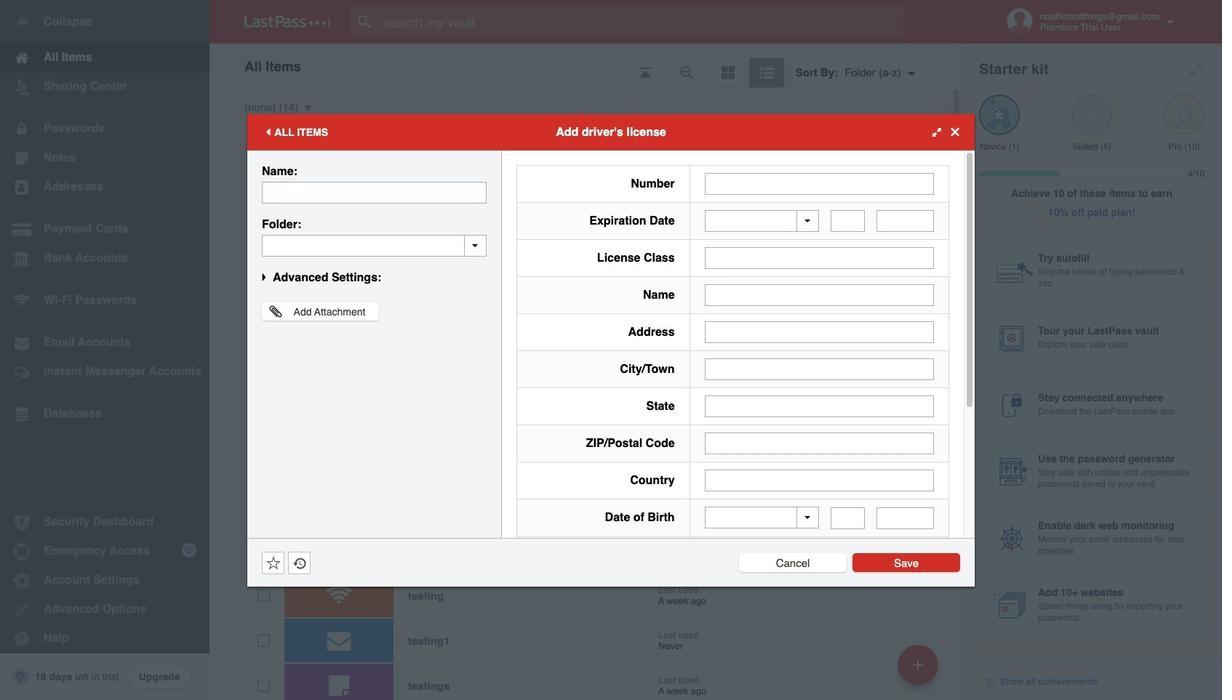 Task type: locate. For each thing, give the bounding box(es) containing it.
vault options navigation
[[210, 44, 962, 87]]

lastpass image
[[244, 15, 330, 28]]

None text field
[[831, 210, 865, 232], [262, 235, 487, 256], [705, 247, 934, 269], [705, 284, 934, 306], [705, 322, 934, 343], [705, 433, 934, 455], [831, 210, 865, 232], [262, 235, 487, 256], [705, 247, 934, 269], [705, 284, 934, 306], [705, 322, 934, 343], [705, 433, 934, 455]]

new item navigation
[[893, 641, 947, 701]]

main navigation navigation
[[0, 0, 210, 701]]

dialog
[[247, 114, 975, 701]]

None text field
[[705, 173, 934, 195], [262, 182, 487, 203], [877, 210, 934, 232], [705, 359, 934, 381], [705, 396, 934, 418], [705, 470, 934, 492], [831, 508, 865, 529], [877, 508, 934, 529], [705, 173, 934, 195], [262, 182, 487, 203], [877, 210, 934, 232], [705, 359, 934, 381], [705, 396, 934, 418], [705, 470, 934, 492], [831, 508, 865, 529], [877, 508, 934, 529]]

new item image
[[913, 660, 923, 671]]



Task type: describe. For each thing, give the bounding box(es) containing it.
search my vault text field
[[351, 6, 932, 38]]

Search search field
[[351, 6, 932, 38]]



Task type: vqa. For each thing, say whether or not it's contained in the screenshot.
LastPass image
yes



